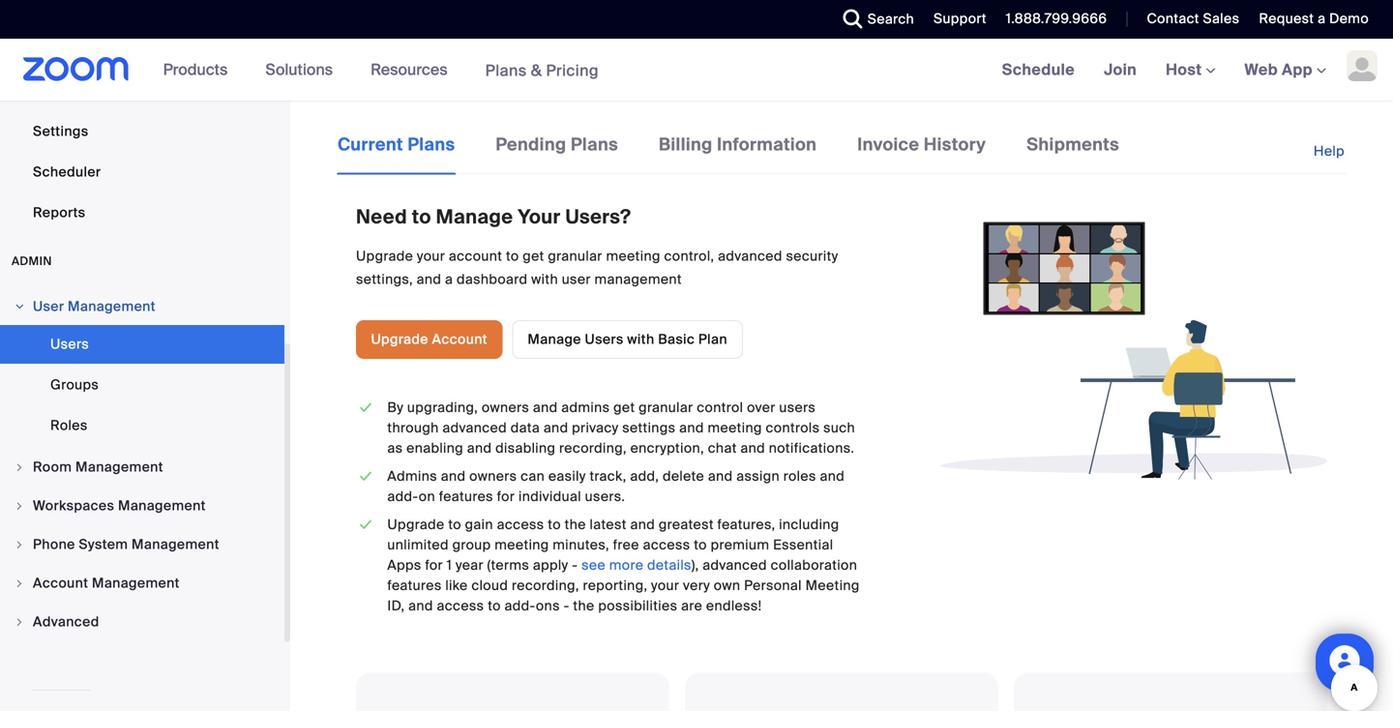Task type: vqa. For each thing, say whether or not it's contained in the screenshot.
Phone
yes



Task type: describe. For each thing, give the bounding box(es) containing it.
upgrade account button
[[356, 320, 502, 359]]

controls
[[766, 419, 820, 437]]

id,
[[387, 597, 405, 615]]

add- inside ), advanced collaboration features like cloud recording, reporting, your very own personal meeting id, and access to add-ons - the possibilities are endless!
[[505, 597, 536, 615]]

more
[[609, 556, 644, 574]]

current plans
[[338, 134, 455, 156]]

history
[[924, 134, 986, 156]]

advanced menu item
[[0, 604, 284, 640]]

&
[[531, 60, 542, 81]]

settings
[[622, 419, 676, 437]]

features inside admins and owners can easily track, add, delete and assign roles and add-on features for individual users.
[[439, 488, 493, 505]]

manage users with basic plan button
[[512, 320, 743, 359]]

web app
[[1245, 59, 1313, 80]]

0 horizontal spatial manage
[[436, 205, 513, 229]]

0 vertical spatial a
[[1318, 10, 1326, 28]]

request a demo
[[1259, 10, 1369, 28]]

add,
[[630, 467, 659, 485]]

are
[[681, 597, 703, 615]]

- inside 'upgrade to gain access to the latest and greatest features, including unlimited group meeting minutes, free access to premium essential apps for 1 year (terms apply -'
[[572, 556, 578, 574]]

products
[[163, 59, 228, 80]]

to left gain
[[448, 516, 461, 533]]

user management menu
[[0, 325, 284, 447]]

privacy
[[572, 419, 619, 437]]

plan
[[698, 330, 727, 348]]

greatest
[[659, 516, 714, 533]]

resources button
[[371, 39, 456, 101]]

1 horizontal spatial access
[[497, 516, 544, 533]]

groups link
[[0, 366, 284, 404]]

schedule
[[1002, 59, 1075, 80]]

collaboration
[[771, 556, 857, 574]]

workspaces
[[33, 497, 114, 515]]

add- inside admins and owners can easily track, add, delete and assign roles and add-on features for individual users.
[[387, 488, 419, 505]]

clips link
[[0, 72, 284, 110]]

right image for account
[[14, 578, 25, 589]]

billing information link
[[658, 132, 818, 173]]

join
[[1104, 59, 1137, 80]]

user
[[33, 297, 64, 315]]

pending plans
[[496, 134, 618, 156]]

account inside upgrade account button
[[432, 330, 487, 348]]

security
[[786, 247, 838, 265]]

roles link
[[0, 406, 284, 445]]

need to manage your users?
[[356, 205, 631, 229]]

endless!
[[706, 597, 762, 615]]

settings,
[[356, 270, 413, 288]]

gain
[[465, 516, 493, 533]]

access inside ), advanced collaboration features like cloud recording, reporting, your very own personal meeting id, and access to add-ons - the possibilities are endless!
[[437, 597, 484, 615]]

and inside upgrade your account to get granular meeting control, advanced security settings, and a dashboard with user management
[[417, 270, 441, 288]]

to inside ), advanced collaboration features like cloud recording, reporting, your very own personal meeting id, and access to add-ons - the possibilities are endless!
[[488, 597, 501, 615]]

enabling
[[407, 439, 463, 457]]

dashboard
[[457, 270, 528, 288]]

personal menu menu
[[0, 0, 284, 234]]

essential
[[773, 536, 833, 554]]

user
[[562, 270, 591, 288]]

advanced inside upgrade your account to get granular meeting control, advanced security settings, and a dashboard with user management
[[718, 247, 782, 265]]

group
[[452, 536, 491, 554]]

latest
[[590, 516, 627, 533]]

invoice history link
[[856, 132, 987, 173]]

see more details link
[[582, 556, 692, 574]]

pending
[[496, 134, 566, 156]]

on
[[419, 488, 435, 505]]

settings link
[[0, 112, 284, 151]]

unlimited
[[387, 536, 449, 554]]

possibilities
[[598, 597, 678, 615]]

advanced
[[33, 613, 99, 631]]

very
[[683, 577, 710, 594]]

management for user management
[[68, 297, 156, 315]]

upgrade for upgrade to gain access to the latest and greatest features, including unlimited group meeting minutes, free access to premium essential apps for 1 year (terms apply -
[[387, 516, 445, 533]]

ons
[[536, 597, 560, 615]]

details
[[647, 556, 692, 574]]

billing information
[[659, 134, 817, 156]]

web app button
[[1245, 59, 1326, 80]]

plans & pricing
[[485, 60, 599, 81]]

users inside manage users with basic plan button
[[585, 330, 624, 348]]

account inside account management menu item
[[33, 574, 88, 592]]

owners for and
[[482, 399, 529, 416]]

host button
[[1166, 59, 1216, 80]]

solutions button
[[265, 39, 342, 101]]

right image for workspaces management
[[14, 500, 25, 512]]

by upgrading, owners and admins get granular control over users through advanced data and privacy settings and meeting controls such as enabling and disabling recording, encryption, chat and notifications.
[[387, 399, 855, 457]]

disabling
[[495, 439, 556, 457]]

phone system management
[[33, 535, 219, 553]]

and down chat
[[708, 467, 733, 485]]

data
[[511, 419, 540, 437]]

admins and owners can easily track, add, delete and assign roles and add-on features for individual users.
[[387, 467, 845, 505]]

1.888.799.9666
[[1006, 10, 1107, 28]]

sales
[[1203, 10, 1240, 28]]

scheduler link
[[0, 153, 284, 192]]

room
[[33, 458, 72, 476]]

and up "encryption,"
[[679, 419, 704, 437]]

a inside upgrade your account to get granular meeting control, advanced security settings, and a dashboard with user management
[[445, 270, 453, 288]]

for inside admins and owners can easily track, add, delete and assign roles and add-on features for individual users.
[[497, 488, 515, 505]]

management inside 'menu item'
[[132, 535, 219, 553]]

reports link
[[0, 193, 284, 232]]

join link
[[1089, 39, 1151, 101]]

demo
[[1329, 10, 1369, 28]]

advanced inside ), advanced collaboration features like cloud recording, reporting, your very own personal meeting id, and access to add-ons - the possibilities are endless!
[[703, 556, 767, 574]]

),
[[692, 556, 699, 574]]

the inside 'upgrade to gain access to the latest and greatest features, including unlimited group meeting minutes, free access to premium essential apps for 1 year (terms apply -'
[[565, 516, 586, 533]]

right image for user
[[14, 301, 25, 312]]

zoom logo image
[[23, 57, 129, 81]]

to up '),'
[[694, 536, 707, 554]]

user management
[[33, 297, 156, 315]]

the inside ), advanced collaboration features like cloud recording, reporting, your very own personal meeting id, and access to add-ons - the possibilities are endless!
[[573, 597, 595, 615]]

recording, inside ), advanced collaboration features like cloud recording, reporting, your very own personal meeting id, and access to add-ons - the possibilities are endless!
[[512, 577, 579, 594]]

and down enabling
[[441, 467, 466, 485]]

and inside ), advanced collaboration features like cloud recording, reporting, your very own personal meeting id, and access to add-ons - the possibilities are endless!
[[408, 597, 433, 615]]

plans inside product information navigation
[[485, 60, 527, 81]]



Task type: locate. For each thing, give the bounding box(es) containing it.
0 horizontal spatial a
[[445, 270, 453, 288]]

profile picture image
[[1347, 50, 1378, 81]]

to down individual
[[548, 516, 561, 533]]

including
[[779, 516, 839, 533]]

1 vertical spatial meeting
[[708, 419, 762, 437]]

products button
[[163, 39, 236, 101]]

2 right image from the top
[[14, 578, 25, 589]]

1 vertical spatial access
[[643, 536, 690, 554]]

to
[[412, 205, 431, 229], [506, 247, 519, 265], [448, 516, 461, 533], [548, 516, 561, 533], [694, 536, 707, 554], [488, 597, 501, 615]]

0 vertical spatial with
[[531, 270, 558, 288]]

main content main content
[[290, 101, 1393, 711]]

through
[[387, 419, 439, 437]]

0 vertical spatial manage
[[436, 205, 513, 229]]

plans for current plans
[[408, 134, 455, 156]]

right image inside account management menu item
[[14, 578, 25, 589]]

management for workspaces management
[[118, 497, 206, 515]]

features up gain
[[439, 488, 493, 505]]

granular up user
[[548, 247, 602, 265]]

search button
[[829, 0, 919, 39]]

chat
[[708, 439, 737, 457]]

admin menu menu
[[0, 288, 284, 642]]

basic
[[658, 330, 695, 348]]

0 horizontal spatial for
[[425, 556, 443, 574]]

request a demo link
[[1244, 0, 1393, 39], [1259, 10, 1369, 28]]

the right the ons
[[573, 597, 595, 615]]

1 vertical spatial your
[[651, 577, 679, 594]]

manage up account
[[436, 205, 513, 229]]

right image left user
[[14, 301, 25, 312]]

0 vertical spatial for
[[497, 488, 515, 505]]

meeting up (terms
[[495, 536, 549, 554]]

0 horizontal spatial access
[[437, 597, 484, 615]]

advanced down upgrading,
[[442, 419, 507, 437]]

granular inside upgrade your account to get granular meeting control, advanced security settings, and a dashboard with user management
[[548, 247, 602, 265]]

manage inside manage users with basic plan button
[[528, 330, 581, 348]]

owners
[[482, 399, 529, 416], [469, 467, 517, 485]]

banner
[[0, 39, 1393, 102]]

to right 'need'
[[412, 205, 431, 229]]

roles
[[50, 416, 88, 434]]

workspaces management
[[33, 497, 206, 515]]

right image left the advanced at left
[[14, 616, 25, 628]]

right image left room
[[14, 461, 25, 473]]

your left account
[[417, 247, 445, 265]]

3 right image from the top
[[14, 616, 25, 628]]

1 horizontal spatial a
[[1318, 10, 1326, 28]]

0 horizontal spatial your
[[417, 247, 445, 265]]

clips
[[33, 82, 67, 100]]

management up the workspaces management
[[76, 458, 163, 476]]

upgrade inside 'upgrade to gain access to the latest and greatest features, including unlimited group meeting minutes, free access to premium essential apps for 1 year (terms apply -'
[[387, 516, 445, 533]]

advanced right control,
[[718, 247, 782, 265]]

checked image for by
[[356, 398, 376, 418]]

and right enabling
[[467, 439, 492, 457]]

0 horizontal spatial add-
[[387, 488, 419, 505]]

management for account management
[[92, 574, 180, 592]]

for left individual
[[497, 488, 515, 505]]

checked image
[[356, 515, 376, 535]]

pricing
[[546, 60, 599, 81]]

phone system management menu item
[[0, 526, 284, 563]]

owners inside admins and owners can easily track, add, delete and assign roles and add-on features for individual users.
[[469, 467, 517, 485]]

meeting up chat
[[708, 419, 762, 437]]

upgrade down settings,
[[371, 330, 428, 348]]

1 horizontal spatial your
[[651, 577, 679, 594]]

owners for can
[[469, 467, 517, 485]]

account
[[432, 330, 487, 348], [33, 574, 88, 592]]

management down the room management menu item
[[118, 497, 206, 515]]

owners up data
[[482, 399, 529, 416]]

2 vertical spatial upgrade
[[387, 516, 445, 533]]

management down phone system management 'menu item'
[[92, 574, 180, 592]]

1 vertical spatial account
[[33, 574, 88, 592]]

get inside by upgrading, owners and admins get granular control over users through advanced data and privacy settings and meeting controls such as enabling and disabling recording, encryption, chat and notifications.
[[613, 399, 635, 416]]

plans right pending
[[571, 134, 618, 156]]

get
[[523, 247, 544, 265], [613, 399, 635, 416]]

- right the ons
[[564, 597, 570, 615]]

add-
[[387, 488, 419, 505], [505, 597, 536, 615]]

the up minutes,
[[565, 516, 586, 533]]

right image
[[14, 461, 25, 473], [14, 500, 25, 512], [14, 539, 25, 550]]

a down account
[[445, 270, 453, 288]]

get up settings
[[613, 399, 635, 416]]

web
[[1245, 59, 1278, 80]]

users
[[779, 399, 816, 416]]

1 vertical spatial a
[[445, 270, 453, 288]]

banner containing products
[[0, 39, 1393, 102]]

with left basic
[[627, 330, 655, 348]]

0 horizontal spatial get
[[523, 247, 544, 265]]

to down cloud at left
[[488, 597, 501, 615]]

1 vertical spatial with
[[627, 330, 655, 348]]

0 vertical spatial recording,
[[559, 439, 627, 457]]

right image inside the room management menu item
[[14, 461, 25, 473]]

2 right image from the top
[[14, 500, 25, 512]]

help
[[1314, 142, 1345, 160]]

year
[[456, 556, 484, 574]]

0 vertical spatial advanced
[[718, 247, 782, 265]]

), advanced collaboration features like cloud recording, reporting, your very own personal meeting id, and access to add-ons - the possibilities are endless!
[[387, 556, 860, 615]]

the
[[565, 516, 586, 533], [573, 597, 595, 615]]

cloud
[[471, 577, 508, 594]]

your
[[518, 205, 561, 229]]

0 vertical spatial upgrade
[[356, 247, 413, 265]]

granular inside by upgrading, owners and admins get granular control over users through advanced data and privacy settings and meeting controls such as enabling and disabling recording, encryption, chat and notifications.
[[639, 399, 693, 416]]

your inside ), advanced collaboration features like cloud recording, reporting, your very own personal meeting id, and access to add-ons - the possibilities are endless!
[[651, 577, 679, 594]]

0 vertical spatial right image
[[14, 301, 25, 312]]

premium
[[711, 536, 769, 554]]

help link
[[1314, 132, 1347, 171]]

invoice
[[857, 134, 919, 156]]

users down user
[[585, 330, 624, 348]]

1 horizontal spatial meeting
[[606, 247, 661, 265]]

roles
[[783, 467, 816, 485]]

features inside ), advanced collaboration features like cloud recording, reporting, your very own personal meeting id, and access to add-ons - the possibilities are endless!
[[387, 577, 442, 594]]

billing
[[659, 134, 713, 156]]

support link
[[919, 0, 991, 39], [934, 10, 987, 28]]

1 horizontal spatial with
[[627, 330, 655, 348]]

right image left workspaces
[[14, 500, 25, 512]]

upgrade
[[356, 247, 413, 265], [371, 330, 428, 348], [387, 516, 445, 533]]

0 horizontal spatial granular
[[548, 247, 602, 265]]

right image for room management
[[14, 461, 25, 473]]

1 vertical spatial for
[[425, 556, 443, 574]]

2 horizontal spatial meeting
[[708, 419, 762, 437]]

1 horizontal spatial users
[[585, 330, 624, 348]]

0 vertical spatial meeting
[[606, 247, 661, 265]]

access up details
[[643, 536, 690, 554]]

need
[[356, 205, 407, 229]]

0 vertical spatial right image
[[14, 461, 25, 473]]

user management menu item
[[0, 288, 284, 325]]

a left demo
[[1318, 10, 1326, 28]]

1 vertical spatial checked image
[[356, 466, 376, 487]]

apps
[[387, 556, 421, 574]]

upgrade inside upgrade your account to get granular meeting control, advanced security settings, and a dashboard with user management
[[356, 247, 413, 265]]

1 vertical spatial features
[[387, 577, 442, 594]]

management inside menu item
[[118, 497, 206, 515]]

free
[[613, 536, 639, 554]]

right image inside advanced 'menu item'
[[14, 616, 25, 628]]

recording, up the ons
[[512, 577, 579, 594]]

access down like
[[437, 597, 484, 615]]

upgrade your account to get granular meeting control, advanced security settings, and a dashboard with user management
[[356, 247, 838, 288]]

upgrade account
[[371, 330, 487, 348]]

host
[[1166, 59, 1206, 80]]

with left user
[[531, 270, 558, 288]]

2 checked image from the top
[[356, 466, 376, 487]]

and right id,
[[408, 597, 433, 615]]

and up assign
[[740, 439, 765, 457]]

upgrade for upgrade your account to get granular meeting control, advanced security settings, and a dashboard with user management
[[356, 247, 413, 265]]

0 vertical spatial -
[[572, 556, 578, 574]]

1 vertical spatial advanced
[[442, 419, 507, 437]]

your down details
[[651, 577, 679, 594]]

reports
[[33, 204, 86, 222]]

phone
[[33, 535, 75, 553]]

3 right image from the top
[[14, 539, 25, 550]]

right image for phone system management
[[14, 539, 25, 550]]

with inside upgrade your account to get granular meeting control, advanced security settings, and a dashboard with user management
[[531, 270, 558, 288]]

1 vertical spatial -
[[564, 597, 570, 615]]

users.
[[585, 488, 625, 505]]

and right settings,
[[417, 270, 441, 288]]

personal
[[744, 577, 802, 594]]

groups
[[50, 376, 99, 394]]

1 right image from the top
[[14, 301, 25, 312]]

see
[[582, 556, 606, 574]]

and right data
[[544, 419, 568, 437]]

2 vertical spatial right image
[[14, 539, 25, 550]]

recording, inside by upgrading, owners and admins get granular control over users through advanced data and privacy settings and meeting controls such as enabling and disabling recording, encryption, chat and notifications.
[[559, 439, 627, 457]]

0 vertical spatial granular
[[548, 247, 602, 265]]

and up free
[[630, 516, 655, 533]]

users up groups
[[50, 335, 89, 353]]

1.888.799.9666 button
[[991, 0, 1112, 39], [1006, 10, 1107, 28]]

meeting inside 'upgrade to gain access to the latest and greatest features, including unlimited group meeting minutes, free access to premium essential apps for 1 year (terms apply -'
[[495, 536, 549, 554]]

- left see
[[572, 556, 578, 574]]

contact sales
[[1147, 10, 1240, 28]]

0 vertical spatial your
[[417, 247, 445, 265]]

see more details
[[582, 556, 692, 574]]

0 horizontal spatial with
[[531, 270, 558, 288]]

0 vertical spatial get
[[523, 247, 544, 265]]

reporting,
[[583, 577, 648, 594]]

get inside upgrade your account to get granular meeting control, advanced security settings, and a dashboard with user management
[[523, 247, 544, 265]]

account up the advanced at left
[[33, 574, 88, 592]]

2 vertical spatial advanced
[[703, 556, 767, 574]]

0 vertical spatial checked image
[[356, 398, 376, 418]]

support
[[934, 10, 987, 28]]

1
[[447, 556, 452, 574]]

advanced inside by upgrading, owners and admins get granular control over users through advanced data and privacy settings and meeting controls such as enabling and disabling recording, encryption, chat and notifications.
[[442, 419, 507, 437]]

checked image for admins
[[356, 466, 376, 487]]

assign
[[736, 467, 780, 485]]

1 horizontal spatial manage
[[528, 330, 581, 348]]

account down dashboard
[[432, 330, 487, 348]]

plans
[[485, 60, 527, 81], [408, 134, 455, 156], [571, 134, 618, 156]]

upgrading,
[[407, 399, 478, 416]]

right image inside workspaces management menu item
[[14, 500, 25, 512]]

room management menu item
[[0, 449, 284, 486]]

for
[[497, 488, 515, 505], [425, 556, 443, 574]]

meeting
[[606, 247, 661, 265], [708, 419, 762, 437], [495, 536, 549, 554]]

1 vertical spatial get
[[613, 399, 635, 416]]

meeting inside upgrade your account to get granular meeting control, advanced security settings, and a dashboard with user management
[[606, 247, 661, 265]]

encryption,
[[630, 439, 704, 457]]

0 vertical spatial the
[[565, 516, 586, 533]]

get down your
[[523, 247, 544, 265]]

meeting up the management
[[606, 247, 661, 265]]

your inside upgrade your account to get granular meeting control, advanced security settings, and a dashboard with user management
[[417, 247, 445, 265]]

like
[[445, 577, 468, 594]]

scheduler
[[33, 163, 101, 181]]

for inside 'upgrade to gain access to the latest and greatest features, including unlimited group meeting minutes, free access to premium essential apps for 1 year (terms apply -'
[[425, 556, 443, 574]]

management for room management
[[76, 458, 163, 476]]

1 vertical spatial right image
[[14, 500, 25, 512]]

checked image left the admins
[[356, 466, 376, 487]]

granular
[[548, 247, 602, 265], [639, 399, 693, 416]]

1 horizontal spatial -
[[572, 556, 578, 574]]

upgrade up settings,
[[356, 247, 413, 265]]

solutions
[[265, 59, 333, 80]]

1 horizontal spatial plans
[[485, 60, 527, 81]]

management down workspaces management menu item
[[132, 535, 219, 553]]

right image left phone
[[14, 539, 25, 550]]

product information navigation
[[149, 39, 613, 102]]

access down individual
[[497, 516, 544, 533]]

0 vertical spatial access
[[497, 516, 544, 533]]

1 horizontal spatial account
[[432, 330, 487, 348]]

0 vertical spatial owners
[[482, 399, 529, 416]]

1 horizontal spatial granular
[[639, 399, 693, 416]]

add- down cloud at left
[[505, 597, 536, 615]]

users?
[[565, 205, 631, 229]]

0 horizontal spatial meeting
[[495, 536, 549, 554]]

shipments
[[1027, 134, 1119, 156]]

plans for pending plans
[[571, 134, 618, 156]]

account management menu item
[[0, 565, 284, 602]]

right image inside phone system management 'menu item'
[[14, 539, 25, 550]]

1 right image from the top
[[14, 461, 25, 473]]

0 horizontal spatial users
[[50, 335, 89, 353]]

easily
[[548, 467, 586, 485]]

0 vertical spatial features
[[439, 488, 493, 505]]

advanced
[[718, 247, 782, 265], [442, 419, 507, 437], [703, 556, 767, 574]]

upgrade inside button
[[371, 330, 428, 348]]

1 horizontal spatial get
[[613, 399, 635, 416]]

add- down the admins
[[387, 488, 419, 505]]

as
[[387, 439, 403, 457]]

granular up settings
[[639, 399, 693, 416]]

workspaces management menu item
[[0, 488, 284, 524]]

management
[[595, 270, 682, 288]]

meetings navigation
[[987, 39, 1393, 102]]

upgrade up unlimited
[[387, 516, 445, 533]]

1 vertical spatial add-
[[505, 597, 536, 615]]

0 vertical spatial account
[[432, 330, 487, 348]]

users inside user management menu
[[50, 335, 89, 353]]

1 vertical spatial granular
[[639, 399, 693, 416]]

1 vertical spatial owners
[[469, 467, 517, 485]]

and inside 'upgrade to gain access to the latest and greatest features, including unlimited group meeting minutes, free access to premium essential apps for 1 year (terms apply -'
[[630, 516, 655, 533]]

plans left &
[[485, 60, 527, 81]]

can
[[521, 467, 545, 485]]

to inside upgrade your account to get granular meeting control, advanced security settings, and a dashboard with user management
[[506, 247, 519, 265]]

0 horizontal spatial plans
[[408, 134, 455, 156]]

1 vertical spatial the
[[573, 597, 595, 615]]

settings
[[33, 122, 89, 140]]

0 horizontal spatial -
[[564, 597, 570, 615]]

advanced down premium
[[703, 556, 767, 574]]

1 horizontal spatial add-
[[505, 597, 536, 615]]

with inside button
[[627, 330, 655, 348]]

0 horizontal spatial account
[[33, 574, 88, 592]]

and up data
[[533, 399, 558, 416]]

manage down user
[[528, 330, 581, 348]]

search
[[868, 10, 914, 28]]

0 vertical spatial add-
[[387, 488, 419, 505]]

to up dashboard
[[506, 247, 519, 265]]

owners inside by upgrading, owners and admins get granular control over users through advanced data and privacy settings and meeting controls such as enabling and disabling recording, encryption, chat and notifications.
[[482, 399, 529, 416]]

management up the users link
[[68, 297, 156, 315]]

2 vertical spatial access
[[437, 597, 484, 615]]

2 horizontal spatial access
[[643, 536, 690, 554]]

1 horizontal spatial for
[[497, 488, 515, 505]]

shipments link
[[1026, 132, 1120, 173]]

over
[[747, 399, 776, 416]]

features down apps
[[387, 577, 442, 594]]

for left 1
[[425, 556, 443, 574]]

right image left account management
[[14, 578, 25, 589]]

2 vertical spatial right image
[[14, 616, 25, 628]]

delete
[[663, 467, 704, 485]]

users link
[[0, 325, 284, 364]]

1 vertical spatial recording,
[[512, 577, 579, 594]]

upgrade for upgrade account
[[371, 330, 428, 348]]

2 horizontal spatial plans
[[571, 134, 618, 156]]

recording, down privacy at the left bottom of the page
[[559, 439, 627, 457]]

side navigation navigation
[[0, 0, 290, 711]]

right image inside user management menu item
[[14, 301, 25, 312]]

1 checked image from the top
[[356, 398, 376, 418]]

and right roles
[[820, 467, 845, 485]]

- inside ), advanced collaboration features like cloud recording, reporting, your very own personal meeting id, and access to add-ons - the possibilities are endless!
[[564, 597, 570, 615]]

checked image left by
[[356, 398, 376, 418]]

plans right current
[[408, 134, 455, 156]]

owners left "can"
[[469, 467, 517, 485]]

checked image
[[356, 398, 376, 418], [356, 466, 376, 487]]

meeting inside by upgrading, owners and admins get granular control over users through advanced data and privacy settings and meeting controls such as enabling and disabling recording, encryption, chat and notifications.
[[708, 419, 762, 437]]

right image
[[14, 301, 25, 312], [14, 578, 25, 589], [14, 616, 25, 628]]

resources
[[371, 59, 448, 80]]

1 vertical spatial upgrade
[[371, 330, 428, 348]]

information
[[717, 134, 817, 156]]

1 vertical spatial right image
[[14, 578, 25, 589]]

app
[[1282, 59, 1313, 80]]

2 vertical spatial meeting
[[495, 536, 549, 554]]

account
[[449, 247, 502, 265]]

1 vertical spatial manage
[[528, 330, 581, 348]]



